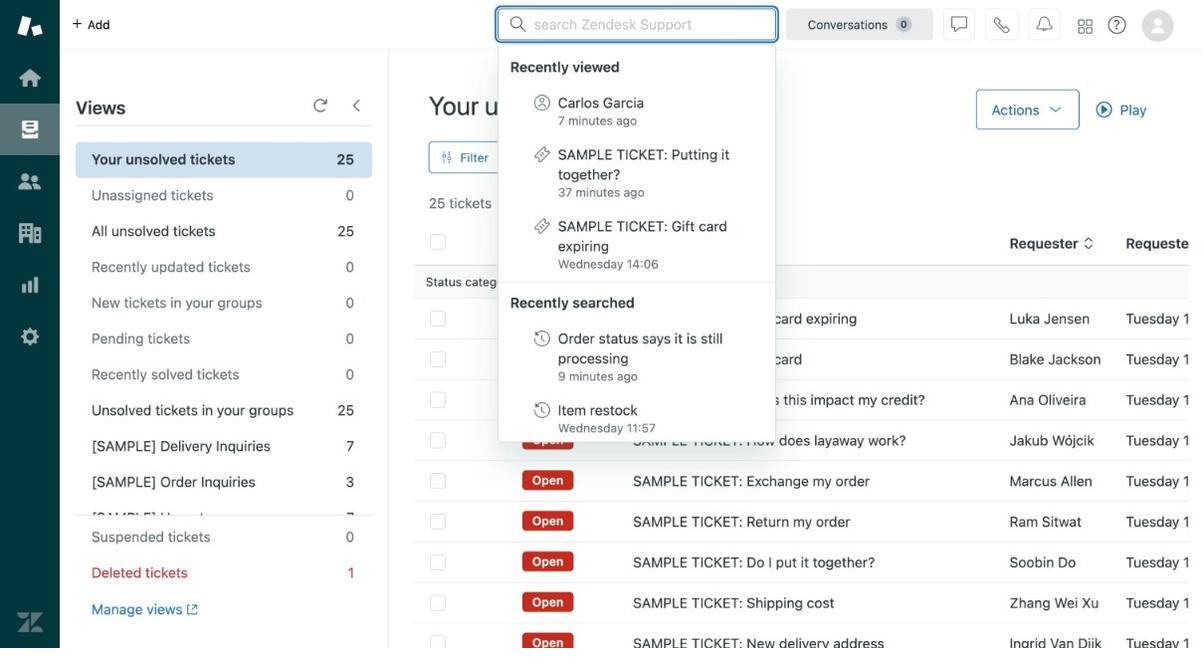 Task type: vqa. For each thing, say whether or not it's contained in the screenshot.
Search: TEXT FIELD
no



Task type: locate. For each thing, give the bounding box(es) containing it.
option down 7 minutes ago "text field" at the top of the page
[[499, 137, 776, 208]]

row
[[414, 298, 1204, 339], [414, 339, 1204, 379], [414, 379, 1204, 420], [414, 420, 1204, 461], [414, 461, 1204, 501], [414, 501, 1204, 542], [414, 542, 1204, 583], [414, 583, 1204, 623], [414, 623, 1204, 648]]

Wednesday 11:57 text field
[[558, 421, 656, 435]]

recently searched group
[[499, 321, 776, 444]]

3 row from the top
[[414, 379, 1204, 420]]

hide panel views image
[[349, 98, 364, 114]]

9 minutes ago text field
[[558, 369, 638, 383]]

option
[[499, 85, 776, 137], [499, 137, 776, 208], [499, 208, 776, 280], [499, 321, 776, 392], [499, 392, 776, 444]]

organizations image
[[17, 220, 43, 246]]

option down 9 minutes ago text box
[[499, 392, 776, 444]]

zendesk image
[[17, 610, 43, 636]]

5 option from the top
[[499, 392, 776, 444]]

9 row from the top
[[414, 623, 1204, 648]]

zendesk support image
[[17, 13, 43, 39]]

opens in a new tab image
[[183, 604, 198, 616]]

option up wednesday 11:57 text field
[[499, 321, 776, 392]]

notifications image
[[1037, 16, 1053, 32]]

search Zendesk Support field
[[535, 14, 764, 34]]

recently viewed group
[[499, 85, 776, 280]]

6 row from the top
[[414, 501, 1204, 542]]

4 row from the top
[[414, 420, 1204, 461]]

options list box
[[498, 44, 777, 444]]

option down '37 minutes ago' 'text field'
[[499, 208, 776, 280]]

option down search zendesk support field
[[499, 85, 776, 137]]



Task type: describe. For each thing, give the bounding box(es) containing it.
1 row from the top
[[414, 298, 1204, 339]]

8 row from the top
[[414, 583, 1204, 623]]

5 row from the top
[[414, 461, 1204, 501]]

2 option from the top
[[499, 137, 776, 208]]

37 minutes ago text field
[[558, 185, 645, 199]]

refresh views pane image
[[313, 98, 329, 114]]

7 row from the top
[[414, 542, 1204, 583]]

main element
[[0, 0, 60, 648]]

button displays agent's chat status as invisible. image
[[952, 16, 968, 32]]

2 row from the top
[[414, 339, 1204, 379]]

admin image
[[17, 324, 43, 350]]

3 option from the top
[[499, 208, 776, 280]]

get started image
[[17, 65, 43, 91]]

Wednesday 14:06 text field
[[558, 257, 659, 271]]

7 minutes ago text field
[[558, 114, 638, 127]]

get help image
[[1109, 16, 1127, 34]]

zendesk products image
[[1079, 19, 1093, 33]]

customers image
[[17, 168, 43, 194]]

1 option from the top
[[499, 85, 776, 137]]

4 option from the top
[[499, 321, 776, 392]]

views image
[[17, 117, 43, 142]]

reporting image
[[17, 272, 43, 298]]



